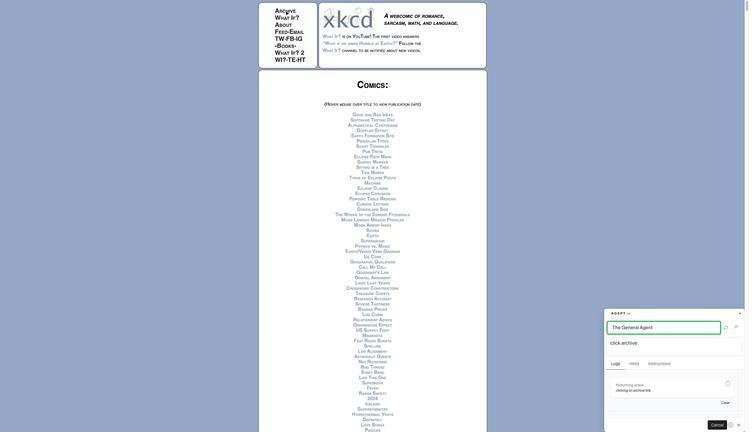 Task type: describe. For each thing, give the bounding box(es) containing it.
xkcd.com logo image
[[323, 7, 377, 31]]



Task type: vqa. For each thing, say whether or not it's contained in the screenshot.
Fluid Speech image
no



